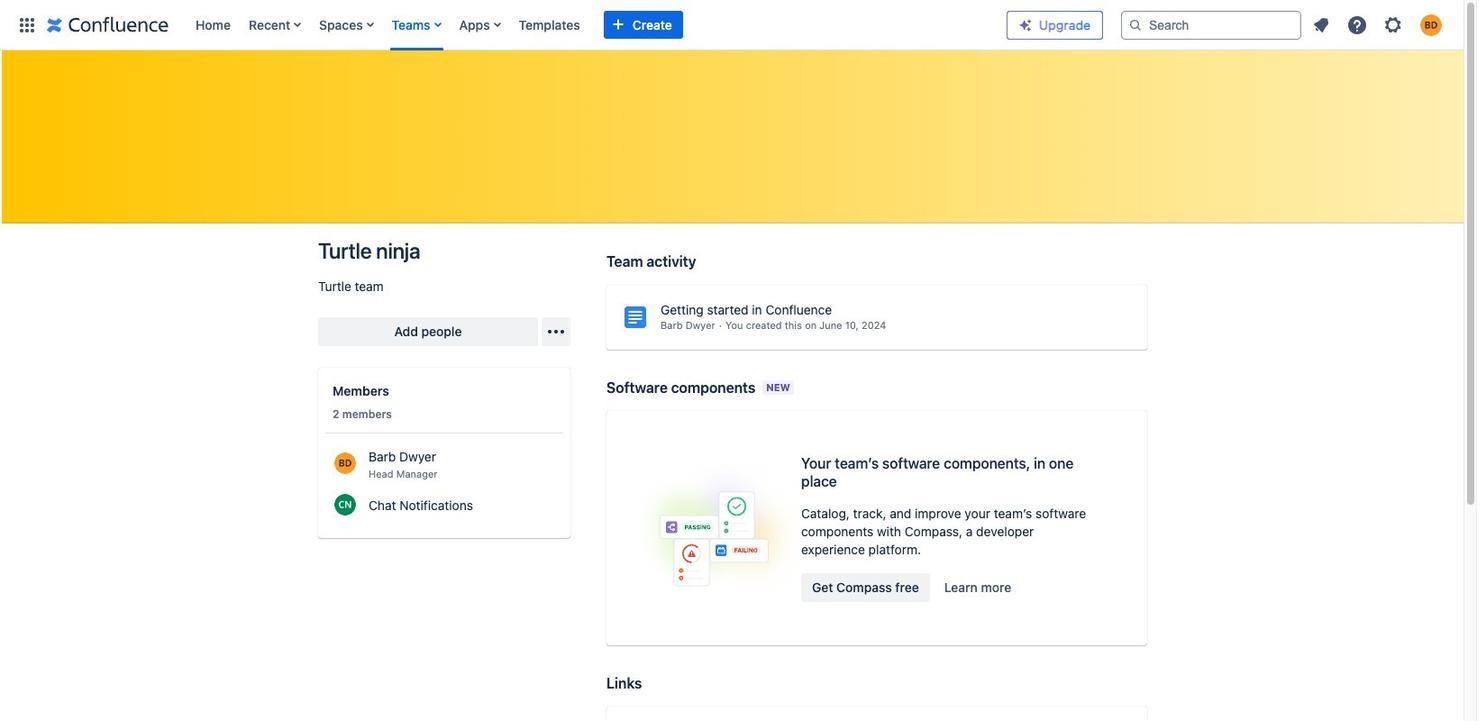 Task type: locate. For each thing, give the bounding box(es) containing it.
0 horizontal spatial list
[[187, 0, 992, 50]]

group
[[801, 573, 1022, 602]]

None search field
[[1121, 10, 1302, 39]]

Search field
[[1121, 10, 1302, 39]]

banner
[[0, 0, 1464, 54]]

1 horizontal spatial list
[[1305, 9, 1453, 41]]

your profile and preferences image
[[1421, 14, 1442, 36]]

list
[[187, 0, 992, 50], [1305, 9, 1453, 41]]

confluence image
[[47, 14, 169, 36], [47, 14, 169, 36]]



Task type: describe. For each thing, give the bounding box(es) containing it.
search image
[[1129, 18, 1143, 32]]

settings icon image
[[1383, 14, 1404, 36]]

more information about this user image
[[334, 452, 356, 474]]

help icon image
[[1347, 14, 1368, 36]]

premium image
[[1019, 18, 1033, 32]]

list for premium icon
[[1305, 9, 1453, 41]]

notification icon image
[[1311, 14, 1332, 36]]

appswitcher icon image
[[16, 14, 38, 36]]

more information about this user image
[[334, 494, 356, 515]]

global element
[[11, 0, 992, 50]]

list for appswitcher icon
[[187, 0, 992, 50]]

actions image
[[545, 321, 567, 343]]



Task type: vqa. For each thing, say whether or not it's contained in the screenshot.
THE MORE FORMATTING Image
no



